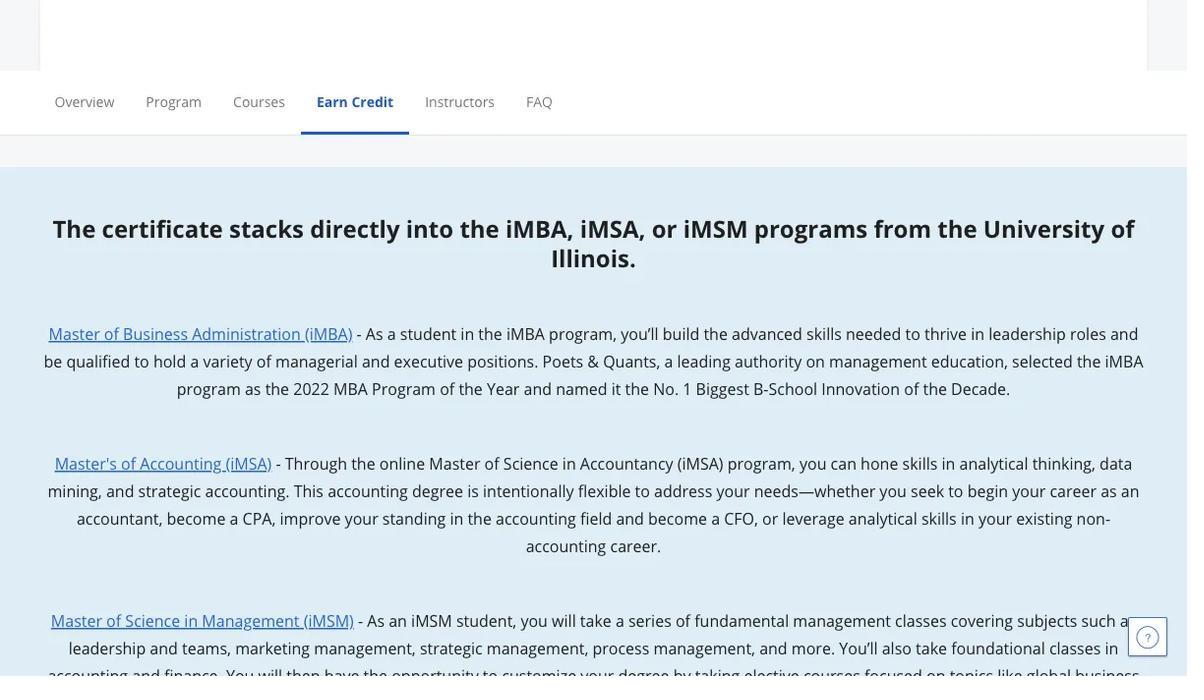 Task type: locate. For each thing, give the bounding box(es) containing it.
0 vertical spatial -
[[357, 324, 362, 345]]

1 vertical spatial analytical
[[849, 509, 918, 530]]

as inside - as a student in the imba program, you'll build the advanced skills needed to thrive in leadership roles and be qualified to hold a variety of managerial and executive positions. poets & quants, a leading authority on management education, selected the imba program as the 2022 mba program of the year and named it the no. 1 biggest b-school innovation of the decade.
[[366, 324, 383, 345]]

0 horizontal spatial or
[[652, 213, 677, 245]]

2 vertical spatial master
[[51, 611, 102, 632]]

school
[[769, 379, 818, 400]]

analytical up 'begin'
[[960, 453, 1028, 475]]

1 vertical spatial skills
[[903, 453, 938, 475]]

- for master's of accounting (imsa)
[[276, 453, 281, 475]]

0 horizontal spatial leadership
[[69, 638, 146, 660]]

an inside - through the online master of science in accountancy (imsa) program, you can hone skills in analytical thinking, data mining, and strategic accounting. this accounting degree is intentionally flexible to address your needs—whether you seek to begin your career as an accountant, become a cpa, improve your standing in the accounting field and become a cfo, or leverage analytical skills in your existing non- accounting career.
[[1121, 481, 1140, 502]]

build
[[663, 324, 700, 345]]

1 vertical spatial an
[[389, 611, 407, 632]]

1 vertical spatial program
[[372, 379, 436, 400]]

management up you'll
[[793, 611, 891, 632]]

master's of accounting (imsa)
[[55, 453, 272, 475]]

0 horizontal spatial on
[[806, 351, 825, 372]]

a up process
[[616, 611, 624, 632]]

take up process
[[580, 611, 612, 632]]

management, up have
[[314, 638, 416, 660]]

master of business administration (imba) link
[[49, 324, 353, 345]]

analytical down seek
[[849, 509, 918, 530]]

your down 'begin'
[[979, 509, 1012, 530]]

on
[[806, 351, 825, 372], [927, 666, 946, 677]]

in right standing
[[450, 509, 464, 530]]

master for master of science in management (imsm)
[[51, 611, 102, 632]]

address
[[654, 481, 713, 502]]

imsm
[[683, 213, 748, 245], [411, 611, 452, 632]]

needs—whether
[[754, 481, 876, 502]]

2 become from the left
[[648, 509, 707, 530]]

imsm inside the certificate stacks directly into the imba, imsa, or imsm programs from the university of illinois.
[[683, 213, 748, 245]]

teams,
[[182, 638, 231, 660]]

also
[[882, 638, 912, 660]]

master's
[[55, 453, 117, 475]]

will up customize
[[552, 611, 576, 632]]

the right it
[[625, 379, 649, 400]]

skills left needed
[[807, 324, 842, 345]]

accounting
[[140, 453, 222, 475]]

0 vertical spatial management
[[829, 351, 927, 372]]

1 vertical spatial -
[[276, 453, 281, 475]]

1 horizontal spatial (imsa)
[[678, 453, 724, 475]]

1 vertical spatial strategic
[[420, 638, 483, 660]]

a inside - as an imsm student, you will take a series of fundamental management classes covering subjects such as leadership and teams, marketing management, strategic management, process management, and more. you'll also take foundational classes in accounting and finance. you will then have the opportunity to customize your degree by taking elective courses focused on topics like global busine
[[616, 611, 624, 632]]

mba
[[333, 379, 368, 400]]

1 horizontal spatial management,
[[487, 638, 589, 660]]

0 horizontal spatial become
[[167, 509, 226, 530]]

1 vertical spatial program,
[[728, 453, 796, 475]]

1 vertical spatial leadership
[[69, 638, 146, 660]]

as inside - as an imsm student, you will take a series of fundamental management classes covering subjects such as leadership and teams, marketing management, strategic management, process management, and more. you'll also take foundational classes in accounting and finance. you will then have the opportunity to customize your degree by taking elective courses focused on topics like global busine
[[1120, 611, 1136, 632]]

0 vertical spatial take
[[580, 611, 612, 632]]

1 vertical spatial management
[[793, 611, 891, 632]]

1 vertical spatial science
[[125, 611, 180, 632]]

1 horizontal spatial an
[[1121, 481, 1140, 502]]

0 vertical spatial on
[[806, 351, 825, 372]]

you down hone
[[880, 481, 907, 502]]

as inside - as an imsm student, you will take a series of fundamental management classes covering subjects such as leadership and teams, marketing management, strategic management, process management, and more. you'll also take foundational classes in accounting and finance. you will then have the opportunity to customize your degree by taking elective courses focused on topics like global busine
[[367, 611, 385, 632]]

- left through
[[276, 453, 281, 475]]

1 become from the left
[[167, 509, 226, 530]]

global
[[1027, 666, 1071, 677]]

0 horizontal spatial will
[[258, 666, 282, 677]]

imsm up opportunity
[[411, 611, 452, 632]]

1 horizontal spatial imba
[[1105, 351, 1144, 372]]

or right "cfo,"
[[762, 509, 778, 530]]

as inside - as a student in the imba program, you'll build the advanced skills needed to thrive in leadership roles and be qualified to hold a variety of managerial and executive positions. poets & quants, a leading authority on management education, selected the imba program as the 2022 mba program of the year and named it the no. 1 biggest b-school innovation of the decade.
[[245, 379, 261, 400]]

or right imsa,
[[652, 213, 677, 245]]

2 (imsa) from the left
[[678, 453, 724, 475]]

series
[[629, 611, 672, 632]]

1 vertical spatial classes
[[1049, 638, 1101, 660]]

on inside - as a student in the imba program, you'll build the advanced skills needed to thrive in leadership roles and be qualified to hold a variety of managerial and executive positions. poets & quants, a leading authority on management education, selected the imba program as the 2022 mba program of the year and named it the no. 1 biggest b-school innovation of the decade.
[[806, 351, 825, 372]]

become down accounting
[[167, 509, 226, 530]]

on left "topics" at the bottom of page
[[927, 666, 946, 677]]

quants,
[[603, 351, 660, 372]]

is
[[467, 481, 479, 502]]

1 vertical spatial imsm
[[411, 611, 452, 632]]

2 management, from the left
[[487, 638, 589, 660]]

0 vertical spatial classes
[[895, 611, 947, 632]]

as down the data
[[1101, 481, 1117, 502]]

science inside - through the online master of science in accountancy (imsa) program, you can hone skills in analytical thinking, data mining, and strategic accounting. this accounting degree is intentionally flexible to address your needs—whether you seek to begin your career as an accountant, become a cpa, improve your standing in the accounting field and become a cfo, or leverage analytical skills in your existing non- accounting career.
[[504, 453, 558, 475]]

0 horizontal spatial an
[[389, 611, 407, 632]]

will
[[552, 611, 576, 632], [258, 666, 282, 677]]

0 horizontal spatial science
[[125, 611, 180, 632]]

you right student,
[[521, 611, 548, 632]]

degree down process
[[618, 666, 669, 677]]

1 horizontal spatial program,
[[728, 453, 796, 475]]

program down executive
[[372, 379, 436, 400]]

through
[[285, 453, 347, 475]]

0 horizontal spatial (imsa)
[[226, 453, 272, 475]]

0 vertical spatial as
[[366, 324, 383, 345]]

2 horizontal spatial you
[[880, 481, 907, 502]]

(imsa) up 'accounting.' on the left bottom of the page
[[226, 453, 272, 475]]

the inside - as an imsm student, you will take a series of fundamental management classes covering subjects such as leadership and teams, marketing management, strategic management, process management, and more. you'll also take foundational classes in accounting and finance. you will then have the opportunity to customize your degree by taking elective courses focused on topics like global busine
[[364, 666, 388, 677]]

leadership inside - as an imsm student, you will take a series of fundamental management classes covering subjects such as leadership and teams, marketing management, strategic management, process management, and more. you'll also take foundational classes in accounting and finance. you will then have the opportunity to customize your degree by taking elective courses focused on topics like global busine
[[69, 638, 146, 660]]

strategic inside - through the online master of science in accountancy (imsa) program, you can hone skills in analytical thinking, data mining, and strategic accounting. this accounting degree is intentionally flexible to address your needs—whether you seek to begin your career as an accountant, become a cpa, improve your standing in the accounting field and become a cfo, or leverage analytical skills in your existing non- accounting career.
[[138, 481, 201, 502]]

1 horizontal spatial take
[[916, 638, 947, 660]]

existing
[[1016, 509, 1073, 530]]

and up mba
[[362, 351, 390, 372]]

0 horizontal spatial strategic
[[138, 481, 201, 502]]

certificate
[[102, 213, 223, 245]]

skills inside - as a student in the imba program, you'll build the advanced skills needed to thrive in leadership roles and be qualified to hold a variety of managerial and executive positions. poets & quants, a leading authority on management education, selected the imba program as the 2022 mba program of the year and named it the no. 1 biggest b-school innovation of the decade.
[[807, 324, 842, 345]]

accounting
[[328, 481, 408, 502], [496, 509, 576, 530], [526, 536, 606, 557], [48, 666, 128, 677]]

imba
[[507, 324, 545, 345], [1105, 351, 1144, 372]]

0 vertical spatial strategic
[[138, 481, 201, 502]]

management
[[829, 351, 927, 372], [793, 611, 891, 632]]

and right roles
[[1111, 324, 1139, 345]]

authority
[[735, 351, 802, 372]]

master
[[49, 324, 100, 345], [429, 453, 480, 475], [51, 611, 102, 632]]

program inside certificate menu 'element'
[[146, 92, 202, 111]]

classes up the global
[[1049, 638, 1101, 660]]

master for master of business administration (imba)
[[49, 324, 100, 345]]

0 vertical spatial imba
[[507, 324, 545, 345]]

0 horizontal spatial analytical
[[849, 509, 918, 530]]

- right (imsm)
[[358, 611, 363, 632]]

the right into at the left of the page
[[460, 213, 499, 245]]

1 horizontal spatial imsm
[[683, 213, 748, 245]]

0 horizontal spatial management,
[[314, 638, 416, 660]]

taking
[[695, 666, 740, 677]]

program, up the &
[[549, 324, 617, 345]]

managerial
[[275, 351, 358, 372]]

degree left is
[[412, 481, 463, 502]]

- inside - as an imsm student, you will take a series of fundamental management classes covering subjects such as leadership and teams, marketing management, strategic management, process management, and more. you'll also take foundational classes in accounting and finance. you will then have the opportunity to customize your degree by taking elective courses focused on topics like global busine
[[358, 611, 363, 632]]

improve
[[280, 509, 341, 530]]

0 vertical spatial an
[[1121, 481, 1140, 502]]

on up school
[[806, 351, 825, 372]]

will down marketing
[[258, 666, 282, 677]]

1 horizontal spatial you
[[800, 453, 827, 475]]

foundational
[[951, 638, 1045, 660]]

0 horizontal spatial program,
[[549, 324, 617, 345]]

- for master of science in management (imsm)
[[358, 611, 363, 632]]

1 vertical spatial as
[[1101, 481, 1117, 502]]

0 vertical spatial imsm
[[683, 213, 748, 245]]

0 vertical spatial you
[[800, 453, 827, 475]]

0 horizontal spatial program
[[146, 92, 202, 111]]

leadership
[[989, 324, 1066, 345], [69, 638, 146, 660]]

leverage
[[782, 509, 845, 530]]

management
[[202, 611, 300, 632]]

2 vertical spatial as
[[1120, 611, 1136, 632]]

program
[[177, 379, 241, 400]]

management, up customize
[[487, 638, 589, 660]]

faq link
[[526, 92, 553, 111]]

1 vertical spatial master
[[429, 453, 480, 475]]

have
[[324, 666, 359, 677]]

and right year
[[524, 379, 552, 400]]

degree
[[412, 481, 463, 502], [618, 666, 669, 677]]

skills
[[807, 324, 842, 345], [903, 453, 938, 475], [922, 509, 957, 530]]

0 vertical spatial skills
[[807, 324, 842, 345]]

master's of accounting (imsa) link
[[55, 453, 272, 475]]

like
[[998, 666, 1023, 677]]

instructors
[[425, 92, 495, 111]]

science up the "finance."
[[125, 611, 180, 632]]

2 vertical spatial -
[[358, 611, 363, 632]]

science up intentionally
[[504, 453, 558, 475]]

1 horizontal spatial strategic
[[420, 638, 483, 660]]

in up seek
[[942, 453, 956, 475]]

1 management, from the left
[[314, 638, 416, 660]]

0 vertical spatial as
[[245, 379, 261, 400]]

0 vertical spatial science
[[504, 453, 558, 475]]

selected
[[1012, 351, 1073, 372]]

0 vertical spatial degree
[[412, 481, 463, 502]]

to left customize
[[483, 666, 498, 677]]

imsm inside - as an imsm student, you will take a series of fundamental management classes covering subjects such as leadership and teams, marketing management, strategic management, process management, and more. you'll also take foundational classes in accounting and finance. you will then have the opportunity to customize your degree by taking elective courses focused on topics like global busine
[[411, 611, 452, 632]]

1 vertical spatial degree
[[618, 666, 669, 677]]

your
[[717, 481, 750, 502], [1012, 481, 1046, 502], [345, 509, 378, 530], [979, 509, 1012, 530], [581, 666, 614, 677]]

the right have
[[364, 666, 388, 677]]

1 vertical spatial as
[[367, 611, 385, 632]]

- inside - as a student in the imba program, you'll build the advanced skills needed to thrive in leadership roles and be qualified to hold a variety of managerial and executive positions. poets & quants, a leading authority on management education, selected the imba program as the 2022 mba program of the year and named it the no. 1 biggest b-school innovation of the decade.
[[357, 324, 362, 345]]

classes up also
[[895, 611, 947, 632]]

to
[[906, 324, 921, 345], [134, 351, 149, 372], [635, 481, 650, 502], [948, 481, 964, 502], [483, 666, 498, 677]]

credit
[[352, 92, 394, 111]]

into
[[406, 213, 454, 245]]

covering
[[951, 611, 1013, 632]]

in inside - as an imsm student, you will take a series of fundamental management classes covering subjects such as leadership and teams, marketing management, strategic management, process management, and more. you'll also take foundational classes in accounting and finance. you will then have the opportunity to customize your degree by taking elective courses focused on topics like global busine
[[1105, 638, 1119, 660]]

1 horizontal spatial become
[[648, 509, 707, 530]]

more.
[[792, 638, 835, 660]]

0 vertical spatial or
[[652, 213, 677, 245]]

0 horizontal spatial imsm
[[411, 611, 452, 632]]

as right such
[[1120, 611, 1136, 632]]

a left cpa, at the left of the page
[[230, 509, 238, 530]]

the down is
[[468, 509, 492, 530]]

and up career.
[[616, 509, 644, 530]]

0 vertical spatial analytical
[[960, 453, 1028, 475]]

2 vertical spatial you
[[521, 611, 548, 632]]

management down needed
[[829, 351, 927, 372]]

as right (imsm)
[[367, 611, 385, 632]]

or inside the certificate stacks directly into the imba, imsa, or imsm programs from the university of illinois.
[[652, 213, 677, 245]]

the left the 2022
[[265, 379, 289, 400]]

program left courses
[[146, 92, 202, 111]]

you up needs—whether
[[800, 453, 827, 475]]

you'll
[[839, 638, 878, 660]]

1 horizontal spatial as
[[1101, 481, 1117, 502]]

0 vertical spatial program,
[[549, 324, 617, 345]]

(imsa) inside - through the online master of science in accountancy (imsa) program, you can hone skills in analytical thinking, data mining, and strategic accounting. this accounting degree is intentionally flexible to address your needs—whether you seek to begin your career as an accountant, become a cpa, improve your standing in the accounting field and become a cfo, or leverage analytical skills in your existing non- accounting career.
[[678, 453, 724, 475]]

skills down seek
[[922, 509, 957, 530]]

management, up taking
[[654, 638, 755, 660]]

- right (imba)
[[357, 324, 362, 345]]

take right also
[[916, 638, 947, 660]]

you'll
[[621, 324, 659, 345]]

an up opportunity
[[389, 611, 407, 632]]

0 horizontal spatial as
[[245, 379, 261, 400]]

1 horizontal spatial on
[[927, 666, 946, 677]]

0 horizontal spatial you
[[521, 611, 548, 632]]

process
[[593, 638, 650, 660]]

program, up "cfo,"
[[728, 453, 796, 475]]

of inside - through the online master of science in accountancy (imsa) program, you can hone skills in analytical thinking, data mining, and strategic accounting. this accounting degree is intentionally flexible to address your needs—whether you seek to begin your career as an accountant, become a cpa, improve your standing in the accounting field and become a cfo, or leverage analytical skills in your existing non- accounting career.
[[485, 453, 499, 475]]

0 horizontal spatial classes
[[895, 611, 947, 632]]

0 horizontal spatial degree
[[412, 481, 463, 502]]

in
[[461, 324, 474, 345], [971, 324, 985, 345], [563, 453, 576, 475], [942, 453, 956, 475], [450, 509, 464, 530], [961, 509, 975, 530], [184, 611, 198, 632], [1105, 638, 1119, 660]]

in down such
[[1105, 638, 1119, 660]]

(imba)
[[305, 324, 353, 345]]

management inside - as an imsm student, you will take a series of fundamental management classes covering subjects such as leadership and teams, marketing management, strategic management, process management, and more. you'll also take foundational classes in accounting and finance. you will then have the opportunity to customize your degree by taking elective courses focused on topics like global busine
[[793, 611, 891, 632]]

program, inside - as a student in the imba program, you'll build the advanced skills needed to thrive in leadership roles and be qualified to hold a variety of managerial and executive positions. poets & quants, a leading authority on management education, selected the imba program as the 2022 mba program of the year and named it the no. 1 biggest b-school innovation of the decade.
[[549, 324, 617, 345]]

2 horizontal spatial management,
[[654, 638, 755, 660]]

year
[[487, 379, 520, 400]]

leadership inside - as a student in the imba program, you'll build the advanced skills needed to thrive in leadership roles and be qualified to hold a variety of managerial and executive positions. poets & quants, a leading authority on management education, selected the imba program as the 2022 mba program of the year and named it the no. 1 biggest b-school innovation of the decade.
[[989, 324, 1066, 345]]

1 vertical spatial or
[[762, 509, 778, 530]]

programs
[[754, 213, 868, 245]]

1 horizontal spatial leadership
[[989, 324, 1066, 345]]

0 horizontal spatial take
[[580, 611, 612, 632]]

strategic up opportunity
[[420, 638, 483, 660]]

imba up "positions." on the left
[[507, 324, 545, 345]]

variety
[[203, 351, 252, 372]]

0 vertical spatial program
[[146, 92, 202, 111]]

to down accountancy
[[635, 481, 650, 502]]

courses
[[804, 666, 861, 677]]

non-
[[1077, 509, 1111, 530]]

- inside - through the online master of science in accountancy (imsa) program, you can hone skills in analytical thinking, data mining, and strategic accounting. this accounting degree is intentionally flexible to address your needs—whether you seek to begin your career as an accountant, become a cpa, improve your standing in the accounting field and become a cfo, or leverage analytical skills in your existing non- accounting career.
[[276, 453, 281, 475]]

your down process
[[581, 666, 614, 677]]

strategic down master's of accounting (imsa) link
[[138, 481, 201, 502]]

0 vertical spatial will
[[552, 611, 576, 632]]

the left 'online'
[[351, 453, 375, 475]]

2 horizontal spatial as
[[1120, 611, 1136, 632]]

the
[[53, 213, 96, 245]]

degree inside - as an imsm student, you will take a series of fundamental management classes covering subjects such as leadership and teams, marketing management, strategic management, process management, and more. you'll also take foundational classes in accounting and finance. you will then have the opportunity to customize your degree by taking elective courses focused on topics like global busine
[[618, 666, 669, 677]]

program, inside - through the online master of science in accountancy (imsa) program, you can hone skills in analytical thinking, data mining, and strategic accounting. this accounting degree is intentionally flexible to address your needs—whether you seek to begin your career as an accountant, become a cpa, improve your standing in the accounting field and become a cfo, or leverage analytical skills in your existing non- accounting career.
[[728, 453, 796, 475]]

become down the address
[[648, 509, 707, 530]]

you inside - as an imsm student, you will take a series of fundamental management classes covering subjects such as leadership and teams, marketing management, strategic management, process management, and more. you'll also take foundational classes in accounting and finance. you will then have the opportunity to customize your degree by taking elective courses focused on topics like global busine
[[521, 611, 548, 632]]

imsm left programs
[[683, 213, 748, 245]]

in up teams, at the left
[[184, 611, 198, 632]]

elective
[[744, 666, 799, 677]]

an down the data
[[1121, 481, 1140, 502]]

0 vertical spatial master
[[49, 324, 100, 345]]

then
[[287, 666, 320, 677]]

program inside - as a student in the imba program, you'll build the advanced skills needed to thrive in leadership roles and be qualified to hold a variety of managerial and executive positions. poets & quants, a leading authority on management education, selected the imba program as the 2022 mba program of the year and named it the no. 1 biggest b-school innovation of the decade.
[[372, 379, 436, 400]]

as right (imba)
[[366, 324, 383, 345]]

0 vertical spatial leadership
[[989, 324, 1066, 345]]

1 vertical spatial take
[[916, 638, 947, 660]]

1 horizontal spatial degree
[[618, 666, 669, 677]]

1 horizontal spatial or
[[762, 509, 778, 530]]

such
[[1082, 611, 1116, 632]]

1 horizontal spatial program
[[372, 379, 436, 400]]

skills up seek
[[903, 453, 938, 475]]

finance.
[[164, 666, 222, 677]]

faq
[[526, 92, 553, 111]]

earn
[[317, 92, 348, 111]]

of
[[1111, 213, 1135, 245], [104, 324, 119, 345], [257, 351, 271, 372], [440, 379, 455, 400], [904, 379, 919, 400], [121, 453, 136, 475], [485, 453, 499, 475], [106, 611, 121, 632], [676, 611, 691, 632]]

science
[[504, 453, 558, 475], [125, 611, 180, 632]]

earn credit link
[[317, 92, 394, 111]]

- as an imsm student, you will take a series of fundamental management classes covering subjects such as leadership and teams, marketing management, strategic management, process management, and more. you'll also take foundational classes in accounting and finance. you will then have the opportunity to customize your degree by taking elective courses focused on topics like global busine
[[48, 611, 1140, 677]]

1 vertical spatial on
[[927, 666, 946, 677]]

1 horizontal spatial classes
[[1049, 638, 1101, 660]]

in up intentionally
[[563, 453, 576, 475]]

as down variety
[[245, 379, 261, 400]]

imba down roles
[[1105, 351, 1144, 372]]

1 horizontal spatial science
[[504, 453, 558, 475]]

biggest
[[696, 379, 749, 400]]

(imsa) up the address
[[678, 453, 724, 475]]

the down roles
[[1077, 351, 1101, 372]]

or
[[652, 213, 677, 245], [762, 509, 778, 530]]



Task type: describe. For each thing, give the bounding box(es) containing it.
topics
[[950, 666, 994, 677]]

field
[[580, 509, 612, 530]]

and left the "finance."
[[132, 666, 160, 677]]

and up "elective"
[[760, 638, 788, 660]]

data
[[1100, 453, 1133, 475]]

hold
[[153, 351, 186, 372]]

help center image
[[1136, 626, 1160, 649]]

and up the "finance."
[[150, 638, 178, 660]]

leading
[[677, 351, 731, 372]]

imsa,
[[580, 213, 646, 245]]

accounting inside - as an imsm student, you will take a series of fundamental management classes covering subjects such as leadership and teams, marketing management, strategic management, process management, and more. you'll also take foundational classes in accounting and finance. you will then have the opportunity to customize your degree by taking elective courses focused on topics like global busine
[[48, 666, 128, 677]]

your up existing
[[1012, 481, 1046, 502]]

management inside - as a student in the imba program, you'll build the advanced skills needed to thrive in leadership roles and be qualified to hold a variety of managerial and executive positions. poets & quants, a leading authority on management education, selected the imba program as the 2022 mba program of the year and named it the no. 1 biggest b-school innovation of the decade.
[[829, 351, 927, 372]]

master of science in management (imsm) link
[[51, 611, 354, 632]]

as for an
[[367, 611, 385, 632]]

a right hold
[[190, 351, 199, 372]]

be
[[44, 351, 62, 372]]

master inside - through the online master of science in accountancy (imsa) program, you can hone skills in analytical thinking, data mining, and strategic accounting. this accounting degree is intentionally flexible to address your needs—whether you seek to begin your career as an accountant, become a cpa, improve your standing in the accounting field and become a cfo, or leverage analytical skills in your existing non- accounting career.
[[429, 453, 480, 475]]

illinois.
[[551, 242, 636, 274]]

1 horizontal spatial analytical
[[960, 453, 1028, 475]]

a up no.
[[664, 351, 673, 372]]

or inside - through the online master of science in accountancy (imsa) program, you can hone skills in analytical thinking, data mining, and strategic accounting. this accounting degree is intentionally flexible to address your needs—whether you seek to begin your career as an accountant, become a cpa, improve your standing in the accounting field and become a cfo, or leverage analytical skills in your existing non- accounting career.
[[762, 509, 778, 530]]

in right student
[[461, 324, 474, 345]]

of inside - as an imsm student, you will take a series of fundamental management classes covering subjects such as leadership and teams, marketing management, strategic management, process management, and more. you'll also take foundational classes in accounting and finance. you will then have the opportunity to customize your degree by taking elective courses focused on topics like global busine
[[676, 611, 691, 632]]

the certificate stacks directly into the imba, imsa, or imsm programs from the university of illinois.
[[53, 213, 1135, 274]]

thrive
[[925, 324, 967, 345]]

can
[[831, 453, 857, 475]]

intentionally
[[483, 481, 574, 502]]

1 vertical spatial you
[[880, 481, 907, 502]]

customize
[[502, 666, 577, 677]]

education,
[[931, 351, 1008, 372]]

poets
[[543, 351, 583, 372]]

your right improve at the bottom of the page
[[345, 509, 378, 530]]

1 (imsa) from the left
[[226, 453, 272, 475]]

and up accountant,
[[106, 481, 134, 502]]

your up "cfo,"
[[717, 481, 750, 502]]

&
[[588, 351, 599, 372]]

1 vertical spatial will
[[258, 666, 282, 677]]

to right seek
[[948, 481, 964, 502]]

focused
[[865, 666, 923, 677]]

roles
[[1070, 324, 1106, 345]]

to left hold
[[134, 351, 149, 372]]

as inside - through the online master of science in accountancy (imsa) program, you can hone skills in analytical thinking, data mining, and strategic accounting. this accounting degree is intentionally flexible to address your needs—whether you seek to begin your career as an accountant, become a cpa, improve your standing in the accounting field and become a cfo, or leverage analytical skills in your existing non- accounting career.
[[1101, 481, 1117, 502]]

on inside - as an imsm student, you will take a series of fundamental management classes covering subjects such as leadership and teams, marketing management, strategic management, process management, and more. you'll also take foundational classes in accounting and finance. you will then have the opportunity to customize your degree by taking elective courses focused on topics like global busine
[[927, 666, 946, 677]]

strategic inside - as an imsm student, you will take a series of fundamental management classes covering subjects such as leadership and teams, marketing management, strategic management, process management, and more. you'll also take foundational classes in accounting and finance. you will then have the opportunity to customize your degree by taking elective courses focused on topics like global busine
[[420, 638, 483, 660]]

the up leading
[[704, 324, 728, 345]]

flexible
[[578, 481, 631, 502]]

advanced
[[732, 324, 803, 345]]

no.
[[653, 379, 679, 400]]

1 horizontal spatial will
[[552, 611, 576, 632]]

named
[[556, 379, 607, 400]]

- for master of business administration (imba)
[[357, 324, 362, 345]]

cfo,
[[724, 509, 758, 530]]

from
[[874, 213, 932, 245]]

program link
[[146, 92, 202, 111]]

seek
[[911, 481, 944, 502]]

in up education,
[[971, 324, 985, 345]]

a left student
[[387, 324, 396, 345]]

online
[[380, 453, 425, 475]]

begin
[[968, 481, 1008, 502]]

courses link
[[233, 92, 285, 111]]

certificate menu element
[[39, 71, 1148, 135]]

courses
[[233, 92, 285, 111]]

1 vertical spatial imba
[[1105, 351, 1144, 372]]

- as a student in the imba program, you'll build the advanced skills needed to thrive in leadership roles and be qualified to hold a variety of managerial and executive positions. poets & quants, a leading authority on management education, selected the imba program as the 2022 mba program of the year and named it the no. 1 biggest b-school innovation of the decade.
[[44, 324, 1144, 400]]

of inside the certificate stacks directly into the imba, imsa, or imsm programs from the university of illinois.
[[1111, 213, 1135, 245]]

2022
[[293, 379, 329, 400]]

you
[[226, 666, 254, 677]]

accountancy
[[580, 453, 673, 475]]

(imsm)
[[304, 611, 354, 632]]

administration
[[192, 324, 301, 345]]

the down education,
[[923, 379, 947, 400]]

marketing
[[235, 638, 310, 660]]

in down 'begin'
[[961, 509, 975, 530]]

master of business administration (imba)
[[49, 324, 353, 345]]

earn credit
[[317, 92, 394, 111]]

1
[[683, 379, 692, 400]]

the right from
[[938, 213, 977, 245]]

imba,
[[506, 213, 574, 245]]

fundamental
[[695, 611, 789, 632]]

2 vertical spatial skills
[[922, 509, 957, 530]]

overview link
[[55, 92, 114, 111]]

it
[[612, 379, 621, 400]]

3 management, from the left
[[654, 638, 755, 660]]

business
[[123, 324, 188, 345]]

to left thrive
[[906, 324, 921, 345]]

overview
[[55, 92, 114, 111]]

directly
[[310, 213, 400, 245]]

career
[[1050, 481, 1097, 502]]

mining,
[[48, 481, 102, 502]]

executive
[[394, 351, 463, 372]]

innovation
[[822, 379, 900, 400]]

b-
[[753, 379, 769, 400]]

career.
[[610, 536, 661, 557]]

accounting.
[[205, 481, 290, 502]]

the left year
[[459, 379, 483, 400]]

- through the online master of science in accountancy (imsa) program, you can hone skills in analytical thinking, data mining, and strategic accounting. this accounting degree is intentionally flexible to address your needs—whether you seek to begin your career as an accountant, become a cpa, improve your standing in the accounting field and become a cfo, or leverage analytical skills in your existing non- accounting career.
[[48, 453, 1140, 557]]

cpa,
[[243, 509, 276, 530]]

positions.
[[467, 351, 539, 372]]

decade.
[[951, 379, 1011, 400]]

qualified
[[66, 351, 130, 372]]

as for a
[[366, 324, 383, 345]]

student,
[[456, 611, 517, 632]]

this
[[294, 481, 324, 502]]

your inside - as an imsm student, you will take a series of fundamental management classes covering subjects such as leadership and teams, marketing management, strategic management, process management, and more. you'll also take foundational classes in accounting and finance. you will then have the opportunity to customize your degree by taking elective courses focused on topics like global busine
[[581, 666, 614, 677]]

0 horizontal spatial imba
[[507, 324, 545, 345]]

thinking,
[[1033, 453, 1096, 475]]

to inside - as an imsm student, you will take a series of fundamental management classes covering subjects such as leadership and teams, marketing management, strategic management, process management, and more. you'll also take foundational classes in accounting and finance. you will then have the opportunity to customize your degree by taking elective courses focused on topics like global busine
[[483, 666, 498, 677]]

a left "cfo,"
[[711, 509, 720, 530]]

degree inside - through the online master of science in accountancy (imsa) program, you can hone skills in analytical thinking, data mining, and strategic accounting. this accounting degree is intentionally flexible to address your needs—whether you seek to begin your career as an accountant, become a cpa, improve your standing in the accounting field and become a cfo, or leverage analytical skills in your existing non- accounting career.
[[412, 481, 463, 502]]

hone
[[861, 453, 899, 475]]

an inside - as an imsm student, you will take a series of fundamental management classes covering subjects such as leadership and teams, marketing management, strategic management, process management, and more. you'll also take foundational classes in accounting and finance. you will then have the opportunity to customize your degree by taking elective courses focused on topics like global busine
[[389, 611, 407, 632]]

stacks
[[229, 213, 304, 245]]

university
[[984, 213, 1105, 245]]

the up "positions." on the left
[[478, 324, 502, 345]]



Task type: vqa. For each thing, say whether or not it's contained in the screenshot.


